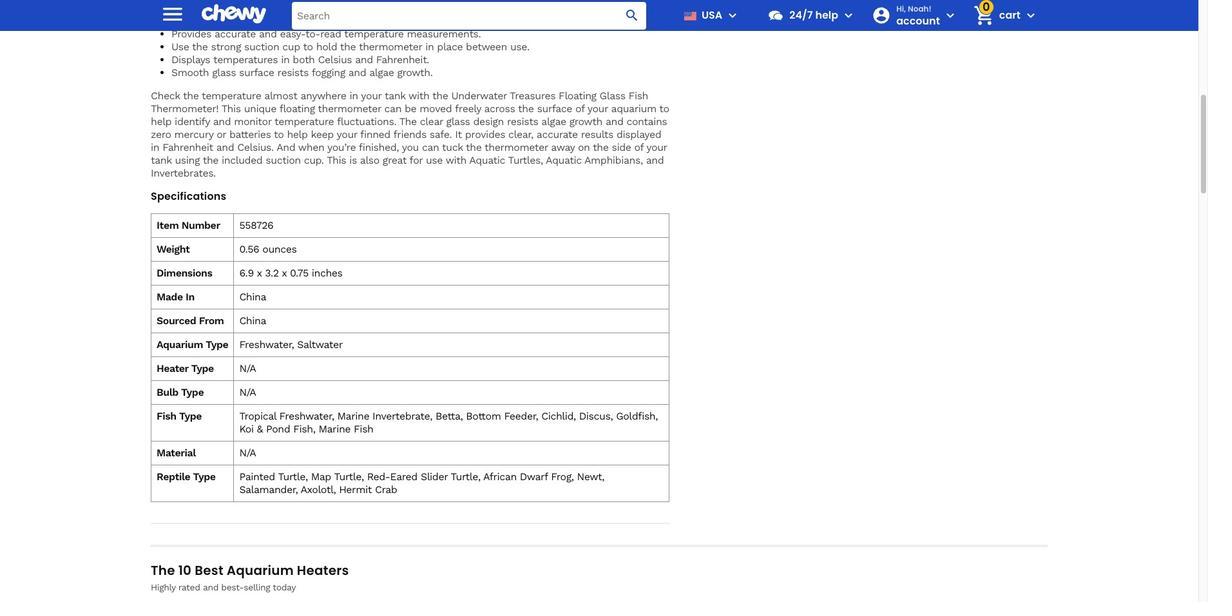 Task type: locate. For each thing, give the bounding box(es) containing it.
aquarium up selling
[[227, 562, 294, 580]]

it
[[455, 128, 462, 141]]

0 vertical spatial monitor
[[353, 2, 391, 14]]

chewy home image
[[202, 0, 266, 28]]

aquarium left submit search image
[[574, 2, 619, 14]]

in down zero
[[151, 141, 159, 153]]

fish right glass
[[629, 90, 649, 102]]

can
[[385, 103, 402, 115], [422, 141, 439, 153]]

fluctuations.
[[337, 115, 397, 128]]

x right 3.2
[[282, 267, 287, 279]]

this down 'you're'
[[327, 154, 346, 166]]

results
[[581, 128, 614, 141]]

1 china from the top
[[239, 291, 266, 303]]

aquarium inside the 10 best aquarium heaters highly rated and best-selling today
[[227, 562, 294, 580]]

the
[[400, 115, 417, 128], [151, 562, 175, 580]]

help menu image
[[841, 8, 857, 23]]

floating up separately).
[[208, 2, 243, 14]]

fish,
[[293, 423, 316, 435]]

across inside check the temperature almost anywhere in your tank with the underwater treasures floating glass fish thermometer! this unique floating thermometer can be moved freely across the surface of your aquarium to help identify and monitor temperature fluctuations. the clear glass design resists algae growth and contains zero mercury or batteries to help keep your finned friends safe. it provides clear, accurate results displayed in fahrenheit and celsius. and when you're finished, you can tuck the thermometer away on the side of your tank using the included suction cup. this is also great for use with aquatic turtles, aquatic amphibians, and invertebrates.
[[484, 103, 515, 115]]

china right from
[[239, 315, 266, 327]]

marine
[[337, 410, 369, 422], [319, 423, 351, 435]]

smooth
[[171, 66, 209, 79]]

side
[[612, 141, 631, 153]]

accurate up strong
[[215, 28, 256, 40]]

growth.
[[397, 66, 433, 79]]

turtle,
[[278, 471, 308, 483], [334, 471, 364, 483], [451, 471, 481, 483]]

1 horizontal spatial menu image
[[725, 8, 741, 23]]

1 vertical spatial glass
[[447, 115, 470, 128]]

24/7 help link
[[763, 0, 839, 31]]

aquatic down away
[[546, 154, 582, 166]]

the up friends
[[400, 115, 417, 128]]

1 aquatic from the left
[[470, 154, 505, 166]]

across up use.
[[517, 2, 548, 14]]

keep
[[311, 128, 334, 141]]

fish down invertebrate,
[[354, 423, 374, 435]]

goldfish,
[[616, 410, 658, 422]]

finned
[[360, 128, 391, 141]]

thermometer
[[246, 2, 310, 14], [359, 41, 422, 53], [318, 103, 381, 115], [485, 141, 548, 153]]

aquarium inside "unique floating thermometer lets you monitor temperature fluctuations across your aquarium (sold separately). provides accurate and easy-to-read temperature measurements. use the strong suction cup to hold the thermometer in place between use. displays temperatures in both celsius and fahrenheit. smooth glass surface resists fogging and algae growth."
[[574, 2, 619, 14]]

to up and
[[274, 128, 284, 141]]

friends
[[394, 128, 427, 141]]

menu image right usa
[[725, 8, 741, 23]]

0 horizontal spatial x
[[257, 267, 262, 279]]

cart
[[1000, 8, 1021, 23]]

0 vertical spatial suction
[[244, 41, 279, 53]]

1 horizontal spatial you
[[402, 141, 419, 153]]

0 vertical spatial help
[[816, 8, 839, 23]]

and up the or
[[213, 115, 231, 128]]

1 horizontal spatial to
[[303, 41, 313, 53]]

marine left invertebrate,
[[337, 410, 369, 422]]

unique
[[244, 103, 277, 115]]

1 turtle, from the left
[[278, 471, 308, 483]]

monitor right lets
[[353, 2, 391, 14]]

invertebrate,
[[373, 410, 433, 422]]

resists
[[278, 66, 309, 79], [507, 115, 539, 128]]

with down tuck
[[446, 154, 467, 166]]

to
[[303, 41, 313, 53], [660, 103, 670, 115], [274, 128, 284, 141]]

type down from
[[206, 338, 228, 351]]

2 x from the left
[[282, 267, 287, 279]]

glass down temperatures
[[212, 66, 236, 79]]

0 horizontal spatial accurate
[[215, 28, 256, 40]]

across
[[517, 2, 548, 14], [484, 103, 515, 115]]

using
[[175, 154, 200, 166]]

1 vertical spatial aquarium
[[612, 103, 657, 115]]

2 vertical spatial n/a
[[239, 447, 256, 459]]

and down the best
[[203, 582, 219, 592]]

selling
[[244, 582, 270, 592]]

1 horizontal spatial the
[[400, 115, 417, 128]]

0 horizontal spatial monitor
[[234, 115, 272, 128]]

with up the be
[[409, 90, 430, 102]]

suction up temperatures
[[244, 41, 279, 53]]

help up zero
[[151, 115, 172, 128]]

0 horizontal spatial aquatic
[[470, 154, 505, 166]]

turtle, up "salamander,"
[[278, 471, 308, 483]]

0 horizontal spatial to
[[274, 128, 284, 141]]

0 horizontal spatial of
[[576, 103, 585, 115]]

n/a
[[239, 362, 256, 375], [239, 386, 256, 398], [239, 447, 256, 459]]

aquarium
[[157, 338, 203, 351], [227, 562, 294, 580]]

monitor up batteries
[[234, 115, 272, 128]]

this up the or
[[222, 103, 241, 115]]

1 horizontal spatial algae
[[542, 115, 566, 128]]

thermometer up fahrenheit.
[[359, 41, 422, 53]]

across up design
[[484, 103, 515, 115]]

1 horizontal spatial fish
[[354, 423, 374, 435]]

1 horizontal spatial resists
[[507, 115, 539, 128]]

type down aquarium type
[[191, 362, 214, 375]]

0 vertical spatial glass
[[212, 66, 236, 79]]

temperature up keep
[[275, 115, 334, 128]]

type for reptile type
[[193, 471, 216, 483]]

in down cup
[[281, 54, 290, 66]]

0 vertical spatial fish
[[629, 90, 649, 102]]

and up results
[[606, 115, 624, 128]]

menu image
[[160, 1, 186, 27], [725, 8, 741, 23]]

0 vertical spatial the
[[400, 115, 417, 128]]

0 horizontal spatial glass
[[212, 66, 236, 79]]

displayed
[[617, 128, 662, 141]]

and
[[259, 28, 277, 40], [355, 54, 373, 66], [349, 66, 366, 79], [213, 115, 231, 128], [606, 115, 624, 128], [216, 141, 234, 153], [646, 154, 664, 166], [203, 582, 219, 592]]

china down the 6.9
[[239, 291, 266, 303]]

aquarium up contains
[[612, 103, 657, 115]]

in up fluctuations.
[[350, 90, 358, 102]]

to up both
[[303, 41, 313, 53]]

1 horizontal spatial accurate
[[537, 128, 578, 141]]

celsius
[[318, 54, 352, 66]]

0 vertical spatial floating
[[208, 2, 243, 14]]

resists up clear,
[[507, 115, 539, 128]]

0 horizontal spatial aquarium
[[157, 338, 203, 351]]

turtles,
[[508, 154, 543, 166]]

tank up invertebrates.
[[151, 154, 172, 166]]

marine right fish,
[[319, 423, 351, 435]]

feeder,
[[504, 410, 538, 422]]

algae up away
[[542, 115, 566, 128]]

amphibians,
[[585, 154, 643, 166]]

0 horizontal spatial floating
[[208, 2, 243, 14]]

accurate up away
[[537, 128, 578, 141]]

0 vertical spatial surface
[[239, 66, 274, 79]]

to up contains
[[660, 103, 670, 115]]

resists inside check the temperature almost anywhere in your tank with the underwater treasures floating glass fish thermometer! this unique floating thermometer can be moved freely across the surface of your aquarium to help identify and monitor temperature fluctuations. the clear glass design resists algae growth and contains zero mercury or batteries to help keep your finned friends safe. it provides clear, accurate results displayed in fahrenheit and celsius. and when you're finished, you can tuck the thermometer away on the side of your tank using the included suction cup. this is also great for use with aquatic turtles, aquatic amphibians, and invertebrates.
[[507, 115, 539, 128]]

&
[[257, 423, 263, 435]]

0 vertical spatial algae
[[370, 66, 394, 79]]

1 vertical spatial resists
[[507, 115, 539, 128]]

0 horizontal spatial help
[[151, 115, 172, 128]]

and
[[277, 141, 295, 153]]

1 vertical spatial tank
[[151, 154, 172, 166]]

glass
[[600, 90, 626, 102]]

1 horizontal spatial help
[[287, 128, 308, 141]]

0 vertical spatial n/a
[[239, 362, 256, 375]]

and down "celsius"
[[349, 66, 366, 79]]

1 horizontal spatial aquarium
[[227, 562, 294, 580]]

0 vertical spatial across
[[517, 2, 548, 14]]

and left easy- on the left top
[[259, 28, 277, 40]]

type for aquarium type
[[206, 338, 228, 351]]

resists down both
[[278, 66, 309, 79]]

clear,
[[509, 128, 534, 141]]

freshwater, up fish,
[[280, 410, 334, 422]]

1 vertical spatial fish
[[157, 410, 177, 422]]

batteries
[[229, 128, 271, 141]]

0 vertical spatial you
[[333, 2, 350, 14]]

0.56 ounces
[[239, 243, 297, 255]]

0 vertical spatial with
[[409, 90, 430, 102]]

0 horizontal spatial this
[[222, 103, 241, 115]]

ounces
[[263, 243, 297, 255]]

type for bulb type
[[181, 386, 204, 398]]

1 vertical spatial you
[[402, 141, 419, 153]]

safe.
[[430, 128, 452, 141]]

1 vertical spatial algae
[[542, 115, 566, 128]]

1 vertical spatial surface
[[537, 103, 572, 115]]

material
[[157, 447, 196, 459]]

fish
[[629, 90, 649, 102], [157, 410, 177, 422], [354, 423, 374, 435]]

you inside "unique floating thermometer lets you monitor temperature fluctuations across your aquarium (sold separately). provides accurate and easy-to-read temperature measurements. use the strong suction cup to hold the thermometer in place between use. displays temperatures in both celsius and fahrenheit. smooth glass surface resists fogging and algae growth."
[[333, 2, 350, 14]]

algae down fahrenheit.
[[370, 66, 394, 79]]

1 horizontal spatial with
[[446, 154, 467, 166]]

1 horizontal spatial tank
[[385, 90, 406, 102]]

1 vertical spatial china
[[239, 315, 266, 327]]

help left help menu image at the right top of the page
[[816, 8, 839, 23]]

can up use
[[422, 141, 439, 153]]

1 x from the left
[[257, 267, 262, 279]]

salamander,
[[239, 484, 298, 496]]

1 horizontal spatial this
[[327, 154, 346, 166]]

0 vertical spatial resists
[[278, 66, 309, 79]]

can left the be
[[385, 103, 402, 115]]

2 horizontal spatial help
[[816, 8, 839, 23]]

1 horizontal spatial monitor
[[353, 2, 391, 14]]

2 n/a from the top
[[239, 386, 256, 398]]

1 horizontal spatial x
[[282, 267, 287, 279]]

and down the or
[[216, 141, 234, 153]]

surface down the treasures
[[537, 103, 572, 115]]

3 turtle, from the left
[[451, 471, 481, 483]]

you inside check the temperature almost anywhere in your tank with the underwater treasures floating glass fish thermometer! this unique floating thermometer can be moved freely across the surface of your aquarium to help identify and monitor temperature fluctuations. the clear glass design resists algae growth and contains zero mercury or batteries to help keep your finned friends safe. it provides clear, accurate results displayed in fahrenheit and celsius. and when you're finished, you can tuck the thermometer away on the side of your tank using the included suction cup. this is also great for use with aquatic turtles, aquatic amphibians, and invertebrates.
[[402, 141, 419, 153]]

you right lets
[[333, 2, 350, 14]]

1 vertical spatial with
[[446, 154, 467, 166]]

0 horizontal spatial algae
[[370, 66, 394, 79]]

freshwater, left saltwater
[[239, 338, 294, 351]]

0 horizontal spatial turtle,
[[278, 471, 308, 483]]

and right "celsius"
[[355, 54, 373, 66]]

0 vertical spatial of
[[576, 103, 585, 115]]

of down displayed on the right top of page
[[635, 141, 644, 153]]

1 horizontal spatial glass
[[447, 115, 470, 128]]

0 horizontal spatial fish
[[157, 410, 177, 422]]

across inside "unique floating thermometer lets you monitor temperature fluctuations across your aquarium (sold separately). provides accurate and easy-to-read temperature measurements. use the strong suction cup to hold the thermometer in place between use. displays temperatures in both celsius and fahrenheit. smooth glass surface resists fogging and algae growth."
[[517, 2, 548, 14]]

0 horizontal spatial with
[[409, 90, 430, 102]]

fish down bulb
[[157, 410, 177, 422]]

1 vertical spatial floating
[[280, 103, 315, 115]]

with
[[409, 90, 430, 102], [446, 154, 467, 166]]

tank up the be
[[385, 90, 406, 102]]

0 horizontal spatial resists
[[278, 66, 309, 79]]

fish inside tropical freshwater, marine invertebrate, betta, bottom feeder, cichlid, discus, goldfish, koi & pond fish, marine fish
[[354, 423, 374, 435]]

for
[[410, 154, 423, 166]]

aquarium down sourced
[[157, 338, 203, 351]]

2 china from the top
[[239, 315, 266, 327]]

heater
[[157, 362, 189, 375]]

your inside "unique floating thermometer lets you monitor temperature fluctuations across your aquarium (sold separately). provides accurate and easy-to-read temperature measurements. use the strong suction cup to hold the thermometer in place between use. displays temperatures in both celsius and fahrenheit. smooth glass surface resists fogging and algae growth."
[[550, 2, 571, 14]]

0 horizontal spatial surface
[[239, 66, 274, 79]]

painted
[[239, 471, 275, 483]]

type right bulb
[[181, 386, 204, 398]]

floating down "almost"
[[280, 103, 315, 115]]

1 vertical spatial aquarium
[[227, 562, 294, 580]]

of down "floating"
[[576, 103, 585, 115]]

0.56
[[239, 243, 259, 255]]

6.9
[[239, 267, 254, 279]]

help up and
[[287, 128, 308, 141]]

2 horizontal spatial turtle,
[[451, 471, 481, 483]]

accurate inside "unique floating thermometer lets you monitor temperature fluctuations across your aquarium (sold separately). provides accurate and easy-to-read temperature measurements. use the strong suction cup to hold the thermometer in place between use. displays temperatures in both celsius and fahrenheit. smooth glass surface resists fogging and algae growth."
[[215, 28, 256, 40]]

chewy support image
[[768, 7, 785, 24]]

0 vertical spatial china
[[239, 291, 266, 303]]

0 horizontal spatial across
[[484, 103, 515, 115]]

menu image up provides
[[160, 1, 186, 27]]

1 vertical spatial of
[[635, 141, 644, 153]]

1 vertical spatial accurate
[[537, 128, 578, 141]]

0 vertical spatial aquarium
[[157, 338, 203, 351]]

highly
[[151, 582, 176, 592]]

1 vertical spatial to
[[660, 103, 670, 115]]

betta,
[[436, 410, 463, 422]]

3 n/a from the top
[[239, 447, 256, 459]]

1 vertical spatial freshwater,
[[280, 410, 334, 422]]

algae
[[370, 66, 394, 79], [542, 115, 566, 128]]

Search text field
[[292, 2, 647, 29]]

1 vertical spatial help
[[151, 115, 172, 128]]

accurate
[[215, 28, 256, 40], [537, 128, 578, 141]]

surface inside "unique floating thermometer lets you monitor temperature fluctuations across your aquarium (sold separately). provides accurate and easy-to-read temperature measurements. use the strong suction cup to hold the thermometer in place between use. displays temperatures in both celsius and fahrenheit. smooth glass surface resists fogging and algae growth."
[[239, 66, 274, 79]]

6.9 x 3.2 x 0.75 inches
[[239, 267, 343, 279]]

1 horizontal spatial surface
[[537, 103, 572, 115]]

2 vertical spatial fish
[[354, 423, 374, 435]]

turtle, up "hermit"
[[334, 471, 364, 483]]

suction
[[244, 41, 279, 53], [266, 154, 301, 166]]

check the temperature almost anywhere in your tank with the underwater treasures floating glass fish thermometer! this unique floating thermometer can be moved freely across the surface of your aquarium to help identify and monitor temperature fluctuations. the clear glass design resists algae growth and contains zero mercury or batteries to help keep your finned friends safe. it provides clear, accurate results displayed in fahrenheit and celsius. and when you're finished, you can tuck the thermometer away on the side of your tank using the included suction cup. this is also great for use with aquatic turtles, aquatic amphibians, and invertebrates.
[[151, 90, 670, 179]]

1 horizontal spatial across
[[517, 2, 548, 14]]

aquatic down provides
[[470, 154, 505, 166]]

saltwater
[[297, 338, 343, 351]]

n/a for bulb type
[[239, 386, 256, 398]]

2 aquatic from the left
[[546, 154, 582, 166]]

1 horizontal spatial floating
[[280, 103, 315, 115]]

help
[[816, 8, 839, 23], [151, 115, 172, 128], [287, 128, 308, 141]]

glass up it on the left top
[[447, 115, 470, 128]]

0 vertical spatial aquarium
[[574, 2, 619, 14]]

type down bulb type
[[179, 410, 202, 422]]

0 horizontal spatial tank
[[151, 154, 172, 166]]

surface down temperatures
[[239, 66, 274, 79]]

1 vertical spatial suction
[[266, 154, 301, 166]]

0 vertical spatial accurate
[[215, 28, 256, 40]]

0 horizontal spatial you
[[333, 2, 350, 14]]

type right reptile
[[193, 471, 216, 483]]

x left 3.2
[[257, 267, 262, 279]]

2 turtle, from the left
[[334, 471, 364, 483]]

thermometer down clear,
[[485, 141, 548, 153]]

turtle, right slider
[[451, 471, 481, 483]]

contains
[[627, 115, 667, 128]]

0 vertical spatial tank
[[385, 90, 406, 102]]

aquarium
[[574, 2, 619, 14], [612, 103, 657, 115]]

type for heater type
[[191, 362, 214, 375]]

0 horizontal spatial the
[[151, 562, 175, 580]]

thermometer!
[[151, 103, 219, 115]]

1 horizontal spatial aquatic
[[546, 154, 582, 166]]

pond
[[266, 423, 290, 435]]

cup.
[[304, 154, 324, 166]]

reptile type
[[157, 471, 216, 483]]

0 vertical spatial marine
[[337, 410, 369, 422]]

number
[[182, 219, 220, 231]]

best
[[195, 562, 224, 580]]

temperature up measurements.
[[394, 2, 453, 14]]

n/a for heater type
[[239, 362, 256, 375]]

2 horizontal spatial fish
[[629, 90, 649, 102]]

1 vertical spatial monitor
[[234, 115, 272, 128]]

use
[[426, 154, 443, 166]]

submit search image
[[625, 8, 640, 23]]

cart menu image
[[1024, 8, 1039, 23]]

you down friends
[[402, 141, 419, 153]]

1 n/a from the top
[[239, 362, 256, 375]]

tropical
[[239, 410, 276, 422]]

0 vertical spatial to
[[303, 41, 313, 53]]

1 vertical spatial across
[[484, 103, 515, 115]]

the up the highly
[[151, 562, 175, 580]]

0 vertical spatial can
[[385, 103, 402, 115]]

1 vertical spatial the
[[151, 562, 175, 580]]

suction down and
[[266, 154, 301, 166]]



Task type: vqa. For each thing, say whether or not it's contained in the screenshot.


Task type: describe. For each thing, give the bounding box(es) containing it.
items image
[[973, 4, 996, 27]]

floating
[[559, 90, 597, 102]]

map
[[311, 471, 331, 483]]

heater type
[[157, 362, 214, 375]]

aquarium type
[[157, 338, 228, 351]]

growth
[[570, 115, 603, 128]]

Product search field
[[292, 2, 647, 29]]

provides
[[465, 128, 506, 141]]

is
[[349, 154, 357, 166]]

eared
[[390, 471, 418, 483]]

frog,
[[551, 471, 574, 483]]

0.75
[[290, 267, 309, 279]]

in down measurements.
[[426, 41, 434, 53]]

tuck
[[442, 141, 463, 153]]

use
[[171, 41, 189, 53]]

measurements.
[[407, 28, 481, 40]]

bulb
[[157, 386, 178, 398]]

identify
[[175, 115, 210, 128]]

finished,
[[359, 141, 399, 153]]

newt,
[[577, 471, 605, 483]]

strong
[[211, 41, 241, 53]]

558726
[[239, 219, 274, 231]]

unique floating thermometer lets you monitor temperature fluctuations across your aquarium (sold separately). provides accurate and easy-to-read temperature measurements. use the strong suction cup to hold the thermometer in place between use. displays temperatures in both celsius and fahrenheit. smooth glass surface resists fogging and algae growth.
[[171, 2, 646, 79]]

almost
[[265, 90, 297, 102]]

temperatures
[[213, 54, 278, 66]]

best-
[[221, 582, 244, 592]]

floating inside check the temperature almost anywhere in your tank with the underwater treasures floating glass fish thermometer! this unique floating thermometer can be moved freely across the surface of your aquarium to help identify and monitor temperature fluctuations. the clear glass design resists algae growth and contains zero mercury or batteries to help keep your finned friends safe. it provides clear, accurate results displayed in fahrenheit and celsius. and when you're finished, you can tuck the thermometer away on the side of your tank using the included suction cup. this is also great for use with aquatic turtles, aquatic amphibians, and invertebrates.
[[280, 103, 315, 115]]

when
[[298, 141, 324, 153]]

0 vertical spatial this
[[222, 103, 241, 115]]

n/a for material
[[239, 447, 256, 459]]

underwater
[[452, 90, 507, 102]]

0 horizontal spatial can
[[385, 103, 402, 115]]

24/7 help
[[790, 8, 839, 23]]

china for made in
[[239, 291, 266, 303]]

3.2
[[265, 267, 279, 279]]

invertebrates.
[[151, 167, 216, 179]]

dimensions
[[157, 267, 212, 279]]

usa
[[702, 8, 723, 23]]

provides
[[171, 28, 212, 40]]

anywhere
[[301, 90, 347, 102]]

suction inside "unique floating thermometer lets you monitor temperature fluctuations across your aquarium (sold separately). provides accurate and easy-to-read temperature measurements. use the strong suction cup to hold the thermometer in place between use. displays temperatures in both celsius and fahrenheit. smooth glass surface resists fogging and algae growth."
[[244, 41, 279, 53]]

fluctuations
[[456, 2, 513, 14]]

glass inside check the temperature almost anywhere in your tank with the underwater treasures floating glass fish thermometer! this unique floating thermometer can be moved freely across the surface of your aquarium to help identify and monitor temperature fluctuations. the clear glass design resists algae growth and contains zero mercury or batteries to help keep your finned friends safe. it provides clear, accurate results displayed in fahrenheit and celsius. and when you're finished, you can tuck the thermometer away on the side of your tank using the included suction cup. this is also great for use with aquatic turtles, aquatic amphibians, and invertebrates.
[[447, 115, 470, 128]]

1 horizontal spatial of
[[635, 141, 644, 153]]

dwarf
[[520, 471, 548, 483]]

on
[[578, 141, 590, 153]]

aquarium inside check the temperature almost anywhere in your tank with the underwater treasures floating glass fish thermometer! this unique floating thermometer can be moved freely across the surface of your aquarium to help identify and monitor temperature fluctuations. the clear glass design resists algae growth and contains zero mercury or batteries to help keep your finned friends safe. it provides clear, accurate results displayed in fahrenheit and celsius. and when you're finished, you can tuck the thermometer away on the side of your tank using the included suction cup. this is also great for use with aquatic turtles, aquatic amphibians, and invertebrates.
[[612, 103, 657, 115]]

today
[[273, 582, 296, 592]]

also
[[360, 154, 380, 166]]

1 vertical spatial can
[[422, 141, 439, 153]]

hi,
[[897, 3, 907, 14]]

made
[[157, 291, 183, 303]]

both
[[293, 54, 315, 66]]

cichlid,
[[542, 410, 576, 422]]

freshwater, inside tropical freshwater, marine invertebrate, betta, bottom feeder, cichlid, discus, goldfish, koi & pond fish, marine fish
[[280, 410, 334, 422]]

thermometer up easy- on the left top
[[246, 2, 310, 14]]

freely
[[455, 103, 481, 115]]

displays
[[171, 54, 210, 66]]

the 10 best aquarium heaters highly rated and best-selling today
[[151, 562, 349, 592]]

in
[[186, 291, 195, 303]]

algae inside "unique floating thermometer lets you monitor temperature fluctuations across your aquarium (sold separately). provides accurate and easy-to-read temperature measurements. use the strong suction cup to hold the thermometer in place between use. displays temperatures in both celsius and fahrenheit. smooth glass surface resists fogging and algae growth."
[[370, 66, 394, 79]]

axolotl,
[[301, 484, 336, 496]]

2 horizontal spatial to
[[660, 103, 670, 115]]

item number
[[157, 219, 220, 231]]

monitor inside check the temperature almost anywhere in your tank with the underwater treasures floating glass fish thermometer! this unique floating thermometer can be moved freely across the surface of your aquarium to help identify and monitor temperature fluctuations. the clear glass design resists algae growth and contains zero mercury or batteries to help keep your finned friends safe. it provides clear, accurate results displayed in fahrenheit and celsius. and when you're finished, you can tuck the thermometer away on the side of your tank using the included suction cup. this is also great for use with aquatic turtles, aquatic amphibians, and invertebrates.
[[234, 115, 272, 128]]

fish inside check the temperature almost anywhere in your tank with the underwater treasures floating glass fish thermometer! this unique floating thermometer can be moved freely across the surface of your aquarium to help identify and monitor temperature fluctuations. the clear glass design resists algae growth and contains zero mercury or batteries to help keep your finned friends safe. it provides clear, accurate results displayed in fahrenheit and celsius. and when you're finished, you can tuck the thermometer away on the side of your tank using the included suction cup. this is also great for use with aquatic turtles, aquatic amphibians, and invertebrates.
[[629, 90, 649, 102]]

the inside the 10 best aquarium heaters highly rated and best-selling today
[[151, 562, 175, 580]]

to-
[[306, 28, 320, 40]]

glass inside "unique floating thermometer lets you monitor temperature fluctuations across your aquarium (sold separately). provides accurate and easy-to-read temperature measurements. use the strong suction cup to hold the thermometer in place between use. displays temperatures in both celsius and fahrenheit. smooth glass surface resists fogging and algae growth."
[[212, 66, 236, 79]]

painted turtle, map turtle, red-eared slider turtle, african dwarf frog, newt, salamander, axolotl, hermit crab
[[239, 471, 605, 496]]

slider
[[421, 471, 448, 483]]

bulb type
[[157, 386, 204, 398]]

menu image inside "usa" dropdown button
[[725, 8, 741, 23]]

fogging
[[312, 66, 345, 79]]

1 vertical spatial marine
[[319, 423, 351, 435]]

the inside check the temperature almost anywhere in your tank with the underwater treasures floating glass fish thermometer! this unique floating thermometer can be moved freely across the surface of your aquarium to help identify and monitor temperature fluctuations. the clear glass design resists algae growth and contains zero mercury or batteries to help keep your finned friends safe. it provides clear, accurate results displayed in fahrenheit and celsius. and when you're finished, you can tuck the thermometer away on the side of your tank using the included suction cup. this is also great for use with aquatic turtles, aquatic amphibians, and invertebrates.
[[400, 115, 417, 128]]

and inside the 10 best aquarium heaters highly rated and best-selling today
[[203, 582, 219, 592]]

to inside "unique floating thermometer lets you monitor temperature fluctuations across your aquarium (sold separately). provides accurate and easy-to-read temperature measurements. use the strong suction cup to hold the thermometer in place between use. displays temperatures in both celsius and fahrenheit. smooth glass surface resists fogging and algae growth."
[[303, 41, 313, 53]]

made in
[[157, 291, 195, 303]]

0 vertical spatial freshwater,
[[239, 338, 294, 351]]

item
[[157, 219, 179, 231]]

celsius.
[[237, 141, 274, 153]]

2 vertical spatial to
[[274, 128, 284, 141]]

zero
[[151, 128, 171, 141]]

design
[[474, 115, 504, 128]]

sourced
[[157, 315, 196, 327]]

2 vertical spatial help
[[287, 128, 308, 141]]

sourced from
[[157, 315, 224, 327]]

bottom
[[466, 410, 501, 422]]

1 vertical spatial this
[[327, 154, 346, 166]]

cart link
[[969, 0, 1021, 31]]

great
[[383, 154, 407, 166]]

lets
[[313, 2, 330, 14]]

temperature up unique
[[202, 90, 261, 102]]

from
[[199, 315, 224, 327]]

suction inside check the temperature almost anywhere in your tank with the underwater treasures floating glass fish thermometer! this unique floating thermometer can be moved freely across the surface of your aquarium to help identify and monitor temperature fluctuations. the clear glass design resists algae growth and contains zero mercury or batteries to help keep your finned friends safe. it provides clear, accurate results displayed in fahrenheit and celsius. and when you're finished, you can tuck the thermometer away on the side of your tank using the included suction cup. this is also great for use with aquatic turtles, aquatic amphibians, and invertebrates.
[[266, 154, 301, 166]]

floating inside "unique floating thermometer lets you monitor temperature fluctuations across your aquarium (sold separately). provides accurate and easy-to-read temperature measurements. use the strong suction cup to hold the thermometer in place between use. displays temperatures in both celsius and fahrenheit. smooth glass surface resists fogging and algae growth."
[[208, 2, 243, 14]]

separately).
[[171, 15, 226, 27]]

easy-
[[280, 28, 306, 40]]

thermometer up fluctuations.
[[318, 103, 381, 115]]

fahrenheit
[[163, 141, 213, 153]]

place
[[437, 41, 463, 53]]

type for fish type
[[179, 410, 202, 422]]

koi
[[239, 423, 254, 435]]

check
[[151, 90, 180, 102]]

fahrenheit.
[[376, 54, 429, 66]]

account menu image
[[943, 8, 959, 23]]

you're
[[327, 141, 356, 153]]

discus,
[[579, 410, 613, 422]]

weight
[[157, 243, 190, 255]]

0 horizontal spatial menu image
[[160, 1, 186, 27]]

monitor inside "unique floating thermometer lets you monitor temperature fluctuations across your aquarium (sold separately). provides accurate and easy-to-read temperature measurements. use the strong suction cup to hold the thermometer in place between use. displays temperatures in both celsius and fahrenheit. smooth glass surface resists fogging and algae growth."
[[353, 2, 391, 14]]

hold
[[316, 41, 337, 53]]

accurate inside check the temperature almost anywhere in your tank with the underwater treasures floating glass fish thermometer! this unique floating thermometer can be moved freely across the surface of your aquarium to help identify and monitor temperature fluctuations. the clear glass design resists algae growth and contains zero mercury or batteries to help keep your finned friends safe. it provides clear, accurate results displayed in fahrenheit and celsius. and when you're finished, you can tuck the thermometer away on the side of your tank using the included suction cup. this is also great for use with aquatic turtles, aquatic amphibians, and invertebrates.
[[537, 128, 578, 141]]

china for sourced from
[[239, 315, 266, 327]]

between
[[466, 41, 507, 53]]

algae inside check the temperature almost anywhere in your tank with the underwater treasures floating glass fish thermometer! this unique floating thermometer can be moved freely across the surface of your aquarium to help identify and monitor temperature fluctuations. the clear glass design resists algae growth and contains zero mercury or batteries to help keep your finned friends safe. it provides clear, accurate results displayed in fahrenheit and celsius. and when you're finished, you can tuck the thermometer away on the side of your tank using the included suction cup. this is also great for use with aquatic turtles, aquatic amphibians, and invertebrates.
[[542, 115, 566, 128]]

surface inside check the temperature almost anywhere in your tank with the underwater treasures floating glass fish thermometer! this unique floating thermometer can be moved freely across the surface of your aquarium to help identify and monitor temperature fluctuations. the clear glass design resists algae growth and contains zero mercury or batteries to help keep your finned friends safe. it provides clear, accurate results displayed in fahrenheit and celsius. and when you're finished, you can tuck the thermometer away on the side of your tank using the included suction cup. this is also great for use with aquatic turtles, aquatic amphibians, and invertebrates.
[[537, 103, 572, 115]]

temperature up fahrenheit.
[[344, 28, 404, 40]]

resists inside "unique floating thermometer lets you monitor temperature fluctuations across your aquarium (sold separately). provides accurate and easy-to-read temperature measurements. use the strong suction cup to hold the thermometer in place between use. displays temperatures in both celsius and fahrenheit. smooth glass surface resists fogging and algae growth."
[[278, 66, 309, 79]]

and down displayed on the right top of page
[[646, 154, 664, 166]]

hermit
[[339, 484, 372, 496]]

read
[[320, 28, 341, 40]]

use.
[[511, 41, 530, 53]]



